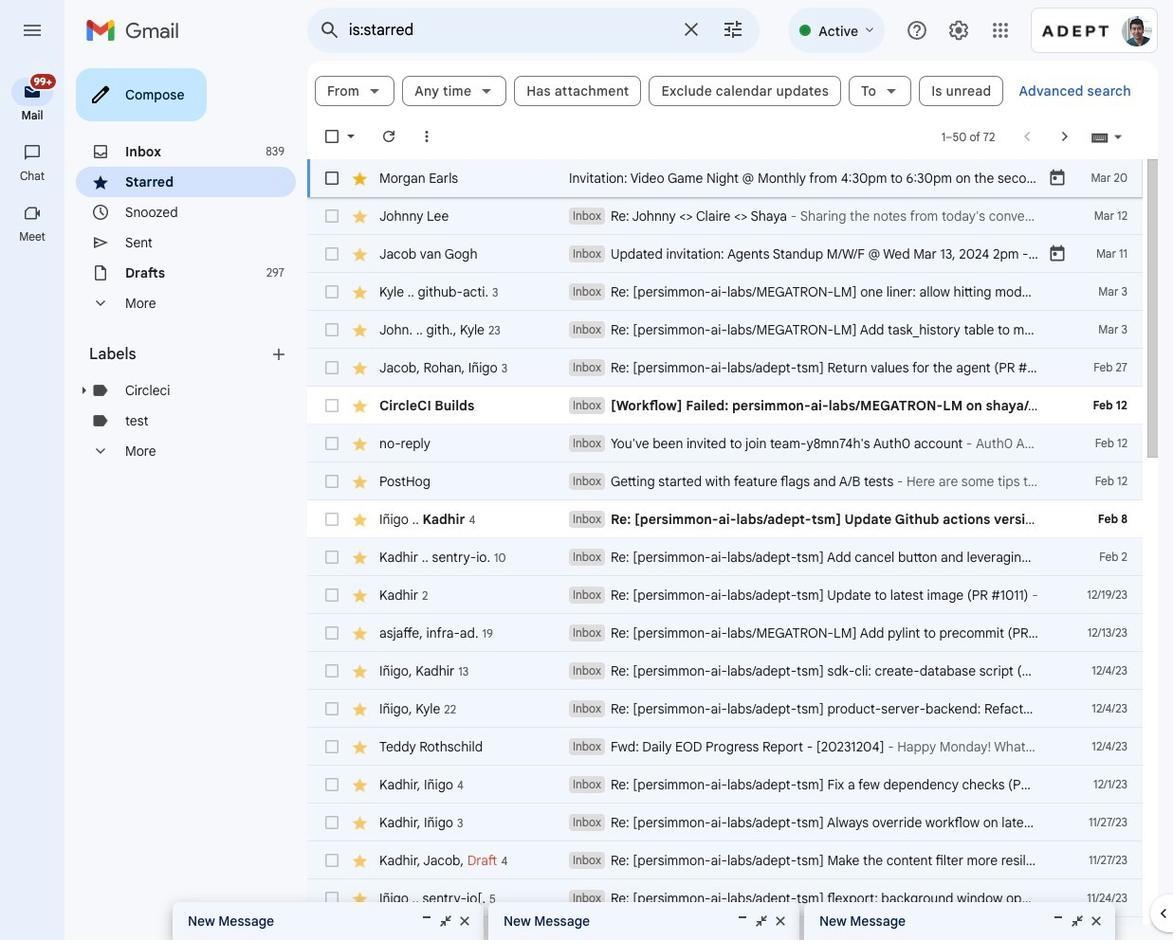 Task type: locate. For each thing, give the bounding box(es) containing it.
clear search image
[[673, 10, 711, 48]]

navigation
[[0, 61, 66, 941]]

10 row from the top
[[307, 501, 1143, 539]]

19 row from the top
[[307, 842, 1143, 880]]

1 horizontal spatial pop out image
[[754, 914, 769, 930]]

refresh image
[[379, 127, 398, 146]]

calendar event image
[[1048, 169, 1067, 188]]

12 row from the top
[[307, 577, 1143, 615]]

more email options image
[[417, 127, 436, 146]]

1 horizontal spatial close image
[[1089, 914, 1104, 930]]

2 pop out image from the left
[[754, 914, 769, 930]]

1 minimize image from the left
[[419, 914, 434, 930]]

pop out image
[[438, 914, 453, 930], [754, 914, 769, 930], [1070, 914, 1085, 930]]

8 row from the top
[[307, 425, 1143, 463]]

14 row from the top
[[307, 653, 1143, 691]]

pop out image for second close image from the left
[[1070, 914, 1085, 930]]

21 row from the top
[[307, 918, 1143, 941]]

close image
[[773, 914, 788, 930], [1089, 914, 1104, 930]]

calendar event image
[[1048, 245, 1067, 264]]

0 horizontal spatial close image
[[773, 914, 788, 930]]

3 row from the top
[[307, 235, 1173, 273]]

2 minimize image from the left
[[735, 914, 750, 930]]

2 close image from the left
[[1089, 914, 1104, 930]]

None checkbox
[[323, 127, 341, 146], [323, 207, 341, 226], [323, 245, 341, 264], [323, 283, 341, 302], [323, 359, 341, 378], [323, 397, 341, 415], [323, 434, 341, 453], [323, 472, 341, 491], [323, 548, 341, 567], [323, 662, 341, 681], [323, 776, 341, 795], [323, 814, 341, 833], [323, 890, 341, 909], [323, 127, 341, 146], [323, 207, 341, 226], [323, 245, 341, 264], [323, 283, 341, 302], [323, 359, 341, 378], [323, 397, 341, 415], [323, 434, 341, 453], [323, 472, 341, 491], [323, 548, 341, 567], [323, 662, 341, 681], [323, 776, 341, 795], [323, 814, 341, 833], [323, 890, 341, 909]]

1 close image from the left
[[773, 914, 788, 930]]

minimize image
[[419, 914, 434, 930], [735, 914, 750, 930]]

2 horizontal spatial pop out image
[[1070, 914, 1085, 930]]

3 pop out image from the left
[[1070, 914, 1085, 930]]

0 horizontal spatial pop out image
[[438, 914, 453, 930]]

main menu image
[[21, 19, 44, 42]]

search in mail image
[[313, 13, 347, 47]]

0 horizontal spatial minimize image
[[419, 914, 434, 930]]

minimize image for 2nd close image from right
[[735, 914, 750, 930]]

heading
[[0, 108, 65, 123], [0, 169, 65, 184], [0, 230, 65, 245], [89, 345, 269, 364]]

9 row from the top
[[307, 463, 1143, 501]]

2 row from the top
[[307, 197, 1143, 235]]

7 row from the top
[[307, 387, 1173, 425]]

1 row from the top
[[307, 159, 1173, 197]]

None checkbox
[[323, 169, 341, 188], [323, 321, 341, 340], [323, 510, 341, 529], [323, 586, 341, 605], [323, 624, 341, 643], [323, 700, 341, 719], [323, 738, 341, 757], [323, 852, 341, 871], [323, 169, 341, 188], [323, 321, 341, 340], [323, 510, 341, 529], [323, 586, 341, 605], [323, 624, 341, 643], [323, 700, 341, 719], [323, 738, 341, 757], [323, 852, 341, 871]]

older image
[[1056, 127, 1075, 146]]

13 row from the top
[[307, 615, 1143, 653]]

1 pop out image from the left
[[438, 914, 453, 930]]

row
[[307, 159, 1173, 197], [307, 197, 1143, 235], [307, 235, 1173, 273], [307, 273, 1173, 311], [307, 311, 1173, 349], [307, 349, 1143, 387], [307, 387, 1173, 425], [307, 425, 1143, 463], [307, 463, 1143, 501], [307, 501, 1143, 539], [307, 539, 1173, 577], [307, 577, 1143, 615], [307, 615, 1143, 653], [307, 653, 1143, 691], [307, 691, 1173, 729], [307, 729, 1143, 766], [307, 766, 1143, 804], [307, 804, 1159, 842], [307, 842, 1143, 880], [307, 880, 1173, 918], [307, 918, 1143, 941]]

pop out image for 2nd close image from right
[[754, 914, 769, 930]]

1 horizontal spatial minimize image
[[735, 914, 750, 930]]

close image
[[457, 914, 472, 930]]



Task type: vqa. For each thing, say whether or not it's contained in the screenshot.
The More Email Options image
yes



Task type: describe. For each thing, give the bounding box(es) containing it.
15 row from the top
[[307, 691, 1173, 729]]

5 row from the top
[[307, 311, 1173, 349]]

select input tool image
[[1113, 130, 1124, 144]]

gmail image
[[85, 11, 189, 49]]

18 row from the top
[[307, 804, 1159, 842]]

pop out image for close icon
[[438, 914, 453, 930]]

settings image
[[948, 19, 970, 42]]

20 row from the top
[[307, 880, 1173, 918]]

6 row from the top
[[307, 349, 1143, 387]]

11 row from the top
[[307, 539, 1173, 577]]

17 row from the top
[[307, 766, 1143, 804]]

16 row from the top
[[307, 729, 1143, 766]]

Search in mail search field
[[307, 8, 760, 53]]

4 row from the top
[[307, 273, 1173, 311]]

minimize image
[[1051, 914, 1066, 930]]

support image
[[906, 19, 929, 42]]

advanced search options image
[[715, 10, 753, 48]]

minimize image for close icon
[[419, 914, 434, 930]]

Search in mail text field
[[349, 21, 669, 40]]



